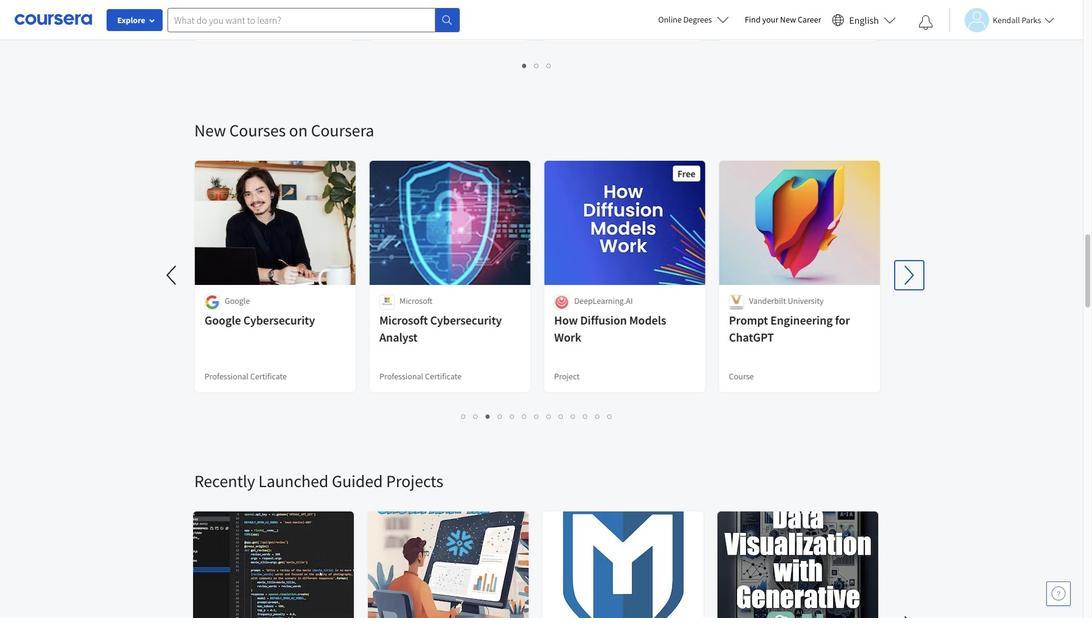 Task type: vqa. For each thing, say whether or not it's contained in the screenshot.


Task type: describe. For each thing, give the bounding box(es) containing it.
0 horizontal spatial 3 button
[[482, 410, 495, 424]]

career
[[798, 14, 822, 25]]

explore
[[117, 15, 145, 26]]

11
[[584, 411, 593, 422]]

certificate for 2nd professional certificate link from the right
[[424, 20, 460, 31]]

list inside new courses on coursera carousel 'element'
[[194, 410, 880, 424]]

certificate for first professional certificate link from the right
[[773, 20, 810, 31]]

professional certificate for first professional certificate link from the right
[[728, 20, 810, 31]]

analyst
[[378, 330, 416, 345]]

1 for 1 button for the rightmost 3 button '2' button
[[523, 60, 528, 71]]

coursera image
[[15, 10, 92, 29]]

recently launched guided projects
[[194, 471, 444, 492]]

parks
[[1022, 14, 1042, 25]]

5
[[510, 411, 515, 422]]

1 for '2' button for 1 button inside new courses on coursera carousel 'element'
[[462, 411, 467, 422]]

1 next slide image from the top
[[895, 261, 925, 290]]

vanderbilt
[[748, 296, 785, 307]]

professional certificate for 2nd professional certificate link from the right
[[378, 20, 460, 31]]

online degrees button
[[649, 6, 739, 33]]

microsoft for microsoft cybersecurity analyst
[[378, 313, 426, 328]]

6 button
[[519, 410, 531, 424]]

previous slide image
[[158, 261, 187, 290]]

your
[[763, 14, 779, 25]]

google image
[[203, 295, 218, 310]]

10 11 12 13
[[571, 411, 618, 422]]

10 button
[[568, 410, 581, 424]]

2 professional certificate link from the left
[[367, 0, 530, 43]]

8
[[547, 411, 552, 422]]

13
[[608, 411, 618, 422]]

online degrees
[[659, 14, 712, 25]]

12 button
[[592, 410, 606, 424]]

microsoft for microsoft
[[398, 296, 431, 307]]

google for google
[[223, 296, 248, 307]]

professional for first professional certificate link from the right
[[728, 20, 772, 31]]

course
[[728, 371, 753, 382]]

guided
[[332, 471, 383, 492]]

new inside new courses on coursera carousel 'element'
[[194, 119, 226, 141]]

microsoft image
[[378, 295, 393, 310]]

6
[[523, 411, 528, 422]]

find your new career
[[745, 14, 822, 25]]

4
[[498, 411, 503, 422]]

kendall parks
[[993, 14, 1042, 25]]

launched
[[259, 471, 329, 492]]

prompt engineering for chatgpt
[[728, 313, 849, 345]]

degrees
[[684, 14, 712, 25]]

2 button for 1 button for the rightmost 3 button
[[531, 59, 543, 73]]

university
[[786, 296, 822, 307]]

3 for the rightmost 3 button
[[547, 60, 552, 71]]

kendall
[[993, 14, 1021, 25]]

3 for left 3 button
[[486, 411, 491, 422]]

english button
[[828, 0, 901, 40]]

11 button
[[580, 410, 593, 424]]

vanderbilt university
[[748, 296, 822, 307]]

models
[[628, 313, 665, 328]]

find your new career link
[[739, 12, 828, 27]]

snowflake for data science: intro to snowpark ml for python guided project by coursera project network, image
[[368, 512, 530, 619]]

recently
[[194, 471, 255, 492]]

2 next slide image from the top
[[895, 612, 925, 619]]

work
[[553, 330, 580, 345]]



Task type: locate. For each thing, give the bounding box(es) containing it.
deeplearning.ai
[[573, 296, 632, 307]]

1 horizontal spatial 2 button
[[531, 59, 543, 73]]

cybersecurity inside 'microsoft cybersecurity analyst'
[[429, 313, 500, 328]]

metasploit for beginners: ethical penetration testing guided project by coursera project network, image
[[543, 512, 705, 619]]

1 cybersecurity from the left
[[242, 313, 313, 328]]

0 horizontal spatial professional certificate link
[[192, 0, 355, 43]]

projects
[[386, 471, 444, 492]]

1 vertical spatial new
[[194, 119, 226, 141]]

google
[[223, 296, 248, 307], [203, 313, 239, 328]]

kendall parks button
[[950, 8, 1055, 32]]

1 vertical spatial microsoft
[[378, 313, 426, 328]]

data visualization with openai api: generate code with genai guided project by coursera project network, image
[[718, 512, 879, 619]]

google right google image
[[223, 296, 248, 307]]

help center image
[[1052, 587, 1067, 602]]

for
[[834, 313, 849, 328]]

cybersecurity for microsoft cybersecurity analyst
[[429, 313, 500, 328]]

2 cybersecurity from the left
[[429, 313, 500, 328]]

vanderbilt university image
[[728, 295, 743, 310]]

how diffusion models work
[[553, 313, 665, 345]]

new right your
[[781, 14, 797, 25]]

on
[[289, 119, 308, 141]]

0 vertical spatial new
[[781, 14, 797, 25]]

1 vertical spatial 2 button
[[470, 410, 482, 424]]

1 horizontal spatial 1 button
[[519, 59, 531, 73]]

1 horizontal spatial professional certificate link
[[367, 0, 530, 43]]

0 vertical spatial 2 button
[[531, 59, 543, 73]]

2 button
[[531, 59, 543, 73], [470, 410, 482, 424]]

next slide image
[[895, 261, 925, 290], [895, 612, 925, 619]]

0 horizontal spatial 1 button
[[458, 410, 470, 424]]

explore button
[[107, 9, 163, 31]]

1 vertical spatial next slide image
[[895, 612, 925, 619]]

professional certificate for third professional certificate link from right
[[203, 20, 285, 31]]

microsoft inside 'microsoft cybersecurity analyst'
[[378, 313, 426, 328]]

microsoft right the microsoft icon
[[398, 296, 431, 307]]

1 vertical spatial 1
[[462, 411, 467, 422]]

0 vertical spatial 2
[[535, 60, 540, 71]]

1 horizontal spatial 3
[[547, 60, 552, 71]]

9
[[559, 411, 564, 422]]

1 vertical spatial google
[[203, 313, 239, 328]]

1 horizontal spatial new
[[781, 14, 797, 25]]

certificate
[[249, 20, 285, 31], [424, 20, 460, 31], [773, 20, 810, 31], [249, 371, 285, 382], [424, 371, 460, 382]]

0 horizontal spatial 2
[[474, 411, 479, 422]]

google for google cybersecurity
[[203, 313, 239, 328]]

0 horizontal spatial 1
[[462, 411, 467, 422]]

professional certificate
[[203, 20, 285, 31], [378, 20, 460, 31], [728, 20, 810, 31], [203, 371, 285, 382], [378, 371, 460, 382]]

chatgpt
[[728, 330, 773, 345]]

new
[[781, 14, 797, 25], [194, 119, 226, 141]]

1 horizontal spatial 1
[[523, 60, 528, 71]]

2 for left 3 button
[[474, 411, 479, 422]]

0 horizontal spatial 2 button
[[470, 410, 482, 424]]

microsoft cybersecurity analyst
[[378, 313, 500, 345]]

professional certificate link
[[192, 0, 355, 43], [367, 0, 530, 43], [717, 0, 880, 43]]

5 button
[[507, 410, 519, 424]]

online
[[659, 14, 682, 25]]

1 vertical spatial 3 button
[[482, 410, 495, 424]]

1 horizontal spatial 3 button
[[543, 59, 556, 73]]

2 list from the top
[[194, 410, 880, 424]]

diffusion
[[579, 313, 626, 328]]

0 vertical spatial next slide image
[[895, 261, 925, 290]]

new inside 'find your new career' link
[[781, 14, 797, 25]]

cybersecurity
[[242, 313, 313, 328], [429, 313, 500, 328]]

1 horizontal spatial 2
[[535, 60, 540, 71]]

9 button
[[556, 410, 568, 424]]

2 horizontal spatial professional certificate link
[[717, 0, 880, 43]]

1 horizontal spatial cybersecurity
[[429, 313, 500, 328]]

cybersecurity for google cybersecurity
[[242, 313, 313, 328]]

professional
[[203, 20, 247, 31], [378, 20, 422, 31], [728, 20, 772, 31], [203, 371, 247, 382], [378, 371, 422, 382]]

list
[[194, 59, 880, 73], [194, 410, 880, 424]]

1 button for the rightmost 3 button
[[519, 59, 531, 73]]

google down google image
[[203, 313, 239, 328]]

None search field
[[168, 8, 460, 32]]

programmatic prompting with openai: refining and filtering guided project by coursera project network, image
[[193, 512, 355, 619]]

0 vertical spatial microsoft
[[398, 296, 431, 307]]

new courses on coursera
[[194, 119, 374, 141]]

3 inside new courses on coursera carousel 'element'
[[486, 411, 491, 422]]

0 vertical spatial 1 button
[[519, 59, 531, 73]]

project
[[553, 371, 578, 382]]

3 professional certificate link from the left
[[717, 0, 880, 43]]

2 button for 1 button inside new courses on coursera carousel 'element'
[[470, 410, 482, 424]]

microsoft
[[398, 296, 431, 307], [378, 313, 426, 328]]

1 button
[[519, 59, 531, 73], [458, 410, 470, 424]]

13 button
[[604, 410, 618, 424]]

0 horizontal spatial 3
[[486, 411, 491, 422]]

7
[[535, 411, 540, 422]]

2 for the rightmost 3 button
[[535, 60, 540, 71]]

0 vertical spatial google
[[223, 296, 248, 307]]

new left the courses
[[194, 119, 226, 141]]

coursera
[[311, 119, 374, 141]]

1
[[523, 60, 528, 71], [462, 411, 467, 422]]

1 vertical spatial 1 button
[[458, 410, 470, 424]]

0 vertical spatial 1
[[523, 60, 528, 71]]

show notifications image
[[919, 15, 934, 30]]

new courses on coursera carousel element
[[158, 83, 925, 434]]

certificate for third professional certificate link from right
[[249, 20, 285, 31]]

1 inside new courses on coursera carousel 'element'
[[462, 411, 467, 422]]

1 vertical spatial list
[[194, 410, 880, 424]]

free
[[676, 168, 694, 180]]

8 button
[[543, 410, 556, 424]]

prompt
[[728, 313, 767, 328]]

how
[[553, 313, 576, 328]]

deeplearning.ai image
[[553, 295, 568, 310]]

0 horizontal spatial cybersecurity
[[242, 313, 313, 328]]

4 button
[[495, 410, 507, 424]]

3
[[547, 60, 552, 71], [486, 411, 491, 422]]

0 vertical spatial list
[[194, 59, 880, 73]]

recently launched guided projects carousel element
[[188, 434, 1093, 619]]

1 list from the top
[[194, 59, 880, 73]]

1 button for left 3 button
[[458, 410, 470, 424]]

professional for third professional certificate link from right
[[203, 20, 247, 31]]

3 button
[[543, 59, 556, 73], [482, 410, 495, 424]]

english
[[850, 14, 879, 26]]

professional for 2nd professional certificate link from the right
[[378, 20, 422, 31]]

12
[[596, 411, 606, 422]]

What do you want to learn? text field
[[168, 8, 436, 32]]

microsoft up analyst
[[378, 313, 426, 328]]

0 vertical spatial 3 button
[[543, 59, 556, 73]]

1 vertical spatial 2
[[474, 411, 479, 422]]

1 vertical spatial 3
[[486, 411, 491, 422]]

0 horizontal spatial new
[[194, 119, 226, 141]]

7 button
[[531, 410, 543, 424]]

0 vertical spatial 3
[[547, 60, 552, 71]]

1 button inside new courses on coursera carousel 'element'
[[458, 410, 470, 424]]

courses
[[229, 119, 286, 141]]

2
[[535, 60, 540, 71], [474, 411, 479, 422]]

google cybersecurity
[[203, 313, 313, 328]]

find
[[745, 14, 761, 25]]

1 professional certificate link from the left
[[192, 0, 355, 43]]

2 inside new courses on coursera carousel 'element'
[[474, 411, 479, 422]]

engineering
[[769, 313, 832, 328]]

10
[[571, 411, 581, 422]]



